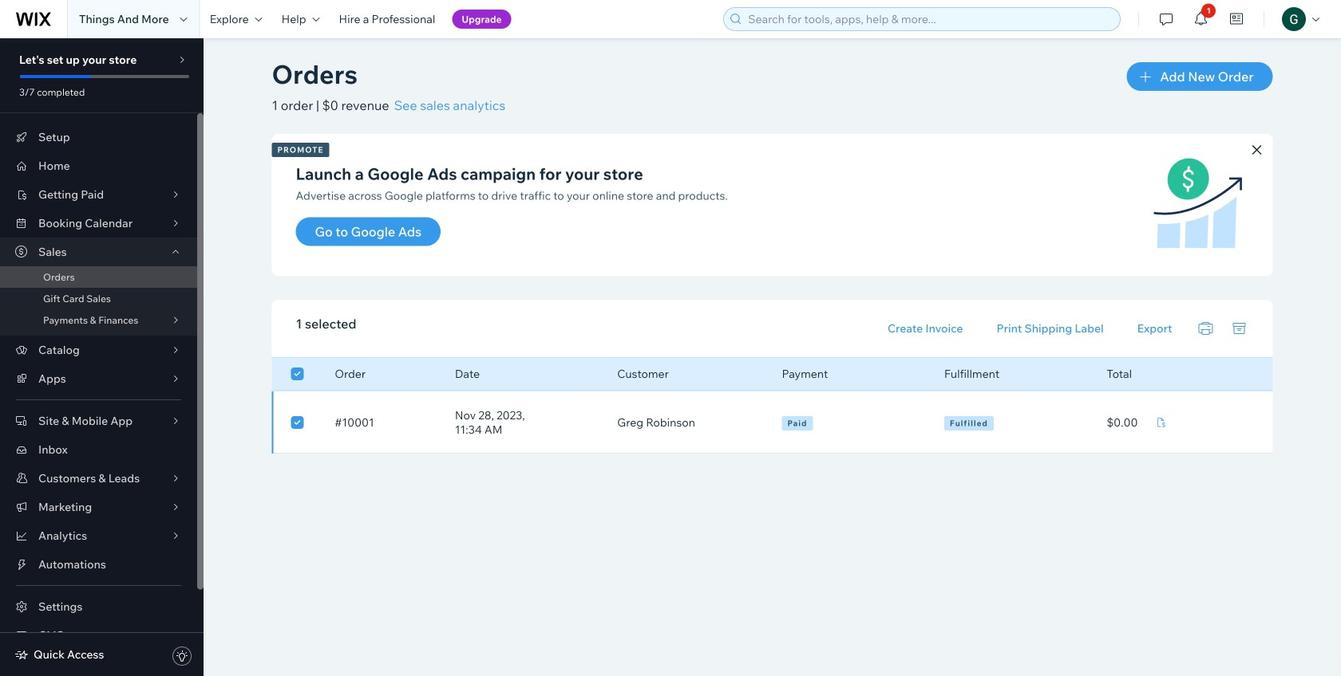 Task type: vqa. For each thing, say whether or not it's contained in the screenshot.
"Launch a Google Ads campaign for your store" Image
yes



Task type: locate. For each thing, give the bounding box(es) containing it.
sidebar element
[[0, 38, 204, 677]]

Search for tools, apps, help & more... field
[[743, 8, 1115, 30]]

launch a google ads campaign for your store image
[[1145, 153, 1249, 257]]

None checkbox
[[291, 365, 304, 384], [291, 414, 304, 433], [291, 365, 304, 384], [291, 414, 304, 433]]



